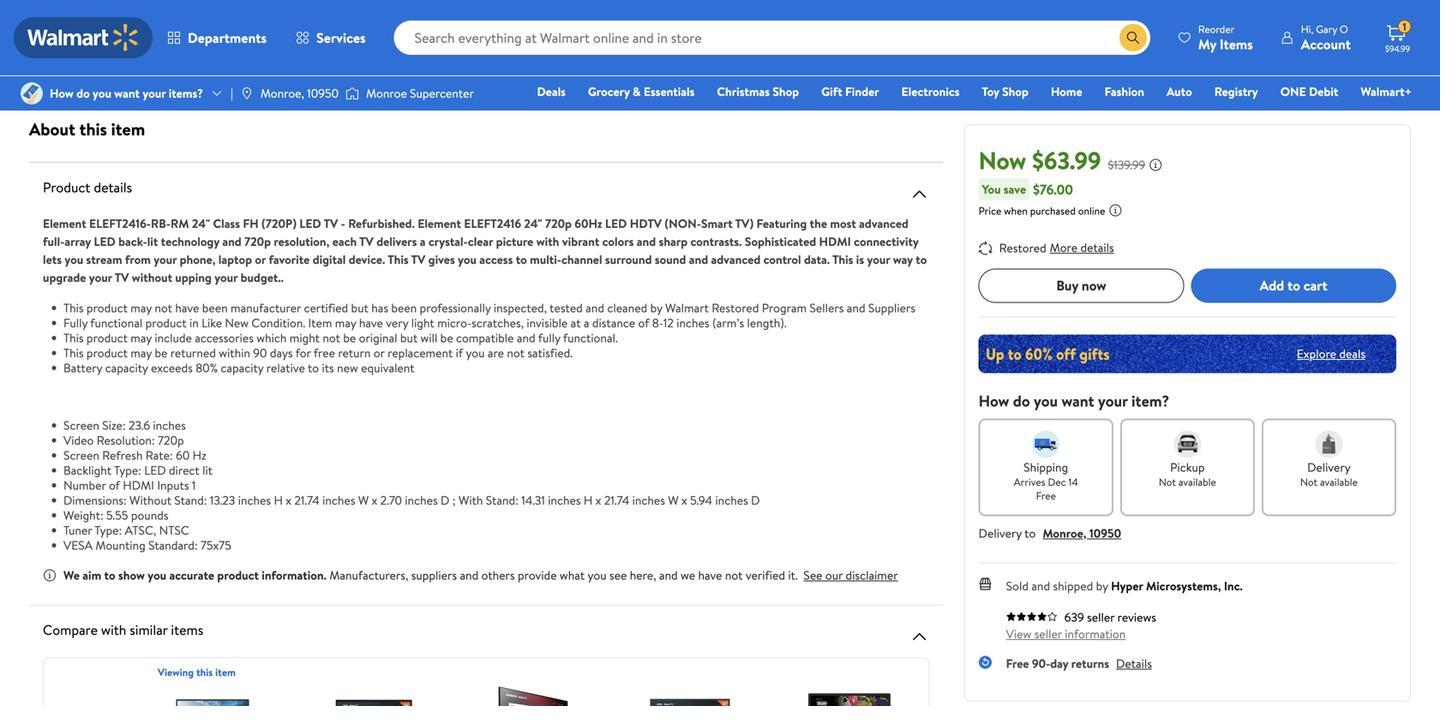 Task type: describe. For each thing, give the bounding box(es) containing it.
search icon image
[[1126, 31, 1140, 45]]

23.6
[[129, 417, 150, 434]]

distance
[[592, 315, 635, 331]]

0 horizontal spatial have
[[175, 300, 199, 316]]

do for how do you want your item?
[[1013, 390, 1030, 412]]

walmart image
[[27, 24, 139, 51]]

not for delivery
[[1300, 475, 1318, 489]]

toy shop link
[[974, 82, 1036, 101]]

1 element from the left
[[43, 215, 86, 232]]

returns
[[1071, 655, 1109, 672]]

restored inside this product may not have been manufacturer certified but has been professionally inspected, tested and cleaned by walmart restored program sellers and suppliers fully functional product in like new condition. item may have very light micro-scratches, invisible at a distance of 8-12 inches (arm's length). this product may include accessories which might not be original but will be compatible and fully functional. this product may be returned within 90 days for free return or replacement if you are not satisfied. battery capacity exceeds 80% capacity relative to its new equivalent
[[712, 300, 759, 316]]

0 horizontal spatial be
[[155, 345, 167, 361]]

now
[[1082, 276, 1107, 295]]

you right 'show'
[[148, 567, 166, 584]]

christmas
[[717, 83, 770, 100]]

toy shop
[[982, 83, 1029, 100]]

you inside this product may not have been manufacturer certified but has been professionally inspected, tested and cleaned by walmart restored program sellers and suppliers fully functional product in like new condition. item may have very light micro-scratches, invisible at a distance of 8-12 inches (arm's length). this product may include accessories which might not be original but will be compatible and fully functional. this product may be returned within 90 days for free return or replacement if you are not satisfied. battery capacity exceeds 80% capacity relative to its new equivalent
[[466, 345, 485, 361]]

you
[[982, 181, 1001, 197]]

available for delivery
[[1320, 475, 1358, 489]]

tested
[[550, 300, 583, 316]]

0 vertical spatial advanced
[[859, 215, 909, 232]]

viewing this item row
[[44, 665, 929, 706]]

for
[[296, 345, 311, 361]]

item for about this item
[[111, 117, 145, 141]]

1 stand: from the left
[[174, 492, 207, 509]]

services
[[316, 28, 366, 47]]

viewing
[[158, 665, 194, 680]]

how do you want your item?
[[979, 390, 1170, 412]]

view seller information link
[[1006, 626, 1126, 642]]

product details image
[[909, 184, 930, 204]]

technology
[[161, 233, 219, 250]]

this up battery
[[63, 330, 84, 346]]

delivery for not
[[1307, 459, 1351, 476]]

seller for 639
[[1087, 609, 1115, 626]]

at
[[571, 315, 581, 331]]

vibrant
[[562, 233, 600, 250]]

4 x from the left
[[682, 492, 687, 509]]

2 horizontal spatial be
[[440, 330, 453, 346]]

product down stream
[[87, 300, 128, 316]]

gary
[[1316, 22, 1337, 36]]

pickup
[[1170, 459, 1205, 476]]

led up stream
[[94, 233, 116, 250]]

light
[[411, 315, 434, 331]]

fh
[[243, 215, 259, 232]]

or inside this product may not have been manufacturer certified but has been professionally inspected, tested and cleaned by walmart restored program sellers and suppliers fully functional product in like new condition. item may have very light micro-scratches, invisible at a distance of 8-12 inches (arm's length). this product may include accessories which might not be original but will be compatible and fully functional. this product may be returned within 90 days for free return or replacement if you are not satisfied. battery capacity exceeds 80% capacity relative to its new equivalent
[[374, 345, 385, 361]]

90
[[253, 345, 267, 361]]

this down fully
[[63, 345, 84, 361]]

one
[[1281, 83, 1306, 100]]

3 x from the left
[[596, 492, 601, 509]]

returned
[[170, 345, 216, 361]]

shop for toy shop
[[1002, 83, 1029, 100]]

now
[[979, 144, 1027, 177]]

restored element 24" class hd (720p) led tv (eleft2416) (refurbished) image
[[168, 680, 257, 706]]

price when purchased online
[[979, 203, 1105, 218]]

to inside button
[[1288, 276, 1301, 295]]

product down functional
[[87, 345, 128, 361]]

2 x from the left
[[372, 492, 377, 509]]

without
[[129, 492, 171, 509]]

inches left the 2.70
[[322, 492, 355, 509]]

5.94
[[690, 492, 713, 509]]

seller for view
[[1035, 626, 1062, 642]]

contrasts.
[[691, 233, 742, 250]]

sophisticated
[[745, 233, 816, 250]]

1 x from the left
[[286, 492, 291, 509]]

product down 75x75
[[217, 567, 259, 584]]

viewing this item
[[158, 665, 236, 680]]

2 been from the left
[[391, 300, 417, 316]]

to down picture
[[516, 251, 527, 268]]

by inside this product may not have been manufacturer certified but has been professionally inspected, tested and cleaned by walmart restored program sellers and suppliers fully functional product in like new condition. item may have very light micro-scratches, invisible at a distance of 8-12 inches (arm's length). this product may include accessories which might not be original but will be compatible and fully functional. this product may be returned within 90 days for free return or replacement if you are not satisfied. battery capacity exceeds 80% capacity relative to its new equivalent
[[650, 300, 662, 316]]

account
[[1301, 35, 1351, 54]]

our
[[826, 567, 843, 584]]

here,
[[630, 567, 656, 584]]

hdmi inside screen size: 23.6 inches video resolution: 720p screen refresh rate: 60 hz backlight type: led direct lit number of hdmi inputs 1 dimensions: without stand: 13.23 inches h x 21.74 inches w x 2.70 inches d ; with stand: 14.31 inches h x 21.74 inches w x 5.94 inches d weight: 5.55 pounds tuner type: atsc, ntsc vesa mounting standard: 75x75
[[123, 477, 154, 494]]

hi, gary o account
[[1301, 22, 1351, 54]]

which
[[257, 330, 287, 346]]

details for product details
[[94, 178, 132, 197]]

sold and shipped by hyper microsystems, inc.
[[1006, 578, 1243, 594]]

details button
[[1116, 655, 1152, 672]]

inches left 5.94
[[632, 492, 665, 509]]

toy
[[982, 83, 999, 100]]

free inside shipping arrives dec 14 free
[[1036, 488, 1056, 503]]

$139.99
[[1108, 156, 1146, 173]]

lit inside element eleft2416-rb-rm 24" class fh (720p) led tv - refurbished. element eleft2416 24" 720p 60hz led hdtv (non-smart tv) featuring the most advanced full-array led back-lit technology and 720p resolution, each tv delivers a crystal-clear picture with vibrant colors and sharp contrasts. sophisticated hdmi connectivity lets you stream from your phone, laptop or favorite digital device. this tv gives you access to multi-channel surround sound and advanced control data. this is your way to upgrade your tv without upping your budget..
[[147, 233, 158, 250]]

inches inside this product may not have been manufacturer certified but has been professionally inspected, tested and cleaned by walmart restored program sellers and suppliers fully functional product in like new condition. item may have very light micro-scratches, invisible at a distance of 8-12 inches (arm's length). this product may include accessories which might not be original but will be compatible and fully functional. this product may be returned within 90 days for free return or replacement if you are not satisfied. battery capacity exceeds 80% capacity relative to its new equivalent
[[677, 315, 710, 331]]

add
[[1260, 276, 1284, 295]]

has
[[371, 300, 388, 316]]

to down arrives at bottom right
[[1025, 525, 1036, 542]]

inches right 5.94
[[715, 492, 748, 509]]

accurate
[[169, 567, 214, 584]]

one debit link
[[1273, 82, 1346, 101]]

onn. 32" class hd (720p) led roku smart tv (100012589) image
[[646, 680, 735, 706]]

and right at
[[586, 300, 604, 316]]

1 horizontal spatial 10950
[[1090, 525, 1121, 542]]

full-
[[43, 233, 65, 250]]

this product may not have been manufacturer certified but has been professionally inspected, tested and cleaned by walmart restored program sellers and suppliers fully functional product in like new condition. item may have very light micro-scratches, invisible at a distance of 8-12 inches (arm's length). this product may include accessories which might not be original but will be compatible and fully functional. this product may be returned within 90 days for free return or replacement if you are not satisfied. battery capacity exceeds 80% capacity relative to its new equivalent
[[63, 300, 916, 376]]

about
[[29, 117, 75, 141]]

0 horizontal spatial 10950
[[307, 85, 339, 102]]

2 product group from the left
[[261, 0, 452, 51]]

laptop
[[218, 251, 252, 268]]

of inside screen size: 23.6 inches video resolution: 720p screen refresh rate: 60 hz backlight type: led direct lit number of hdmi inputs 1 dimensions: without stand: 13.23 inches h x 21.74 inches w x 2.70 inches d ; with stand: 14.31 inches h x 21.74 inches w x 5.94 inches d weight: 5.55 pounds tuner type: atsc, ntsc vesa mounting standard: 75x75
[[109, 477, 120, 494]]

this for viewing
[[196, 665, 213, 680]]

gift finder
[[821, 83, 879, 100]]

inches right 23.6
[[153, 417, 186, 434]]

free
[[314, 345, 335, 361]]

save
[[1004, 181, 1026, 197]]

its
[[322, 360, 334, 376]]

this left is
[[833, 251, 853, 268]]

your left "item?" on the bottom
[[1098, 390, 1128, 412]]

inputs
[[157, 477, 189, 494]]

the
[[810, 215, 827, 232]]

want for items?
[[114, 85, 140, 102]]

0 horizontal spatial free
[[1006, 655, 1029, 672]]

supercenter
[[410, 85, 474, 102]]

4 product group from the left
[[718, 0, 909, 51]]

data.
[[804, 251, 830, 268]]

your down laptop at the left of page
[[215, 269, 238, 286]]

disclaimer
[[846, 567, 898, 584]]

1 vertical spatial with
[[101, 621, 126, 640]]

 image for monroe, 10950
[[240, 87, 254, 100]]

finder
[[845, 83, 879, 100]]

not for pickup
[[1159, 475, 1176, 489]]

and down hdtv
[[637, 233, 656, 250]]

you up intent image for shipping
[[1034, 390, 1058, 412]]

restored magnavox 32¨ mv322r led 720p roku tv (refurbished) image
[[486, 680, 576, 706]]

picture
[[496, 233, 534, 250]]

cleaned
[[607, 300, 647, 316]]

intent image for delivery image
[[1316, 431, 1343, 458]]

item for viewing this item
[[215, 665, 236, 680]]

provide
[[518, 567, 557, 584]]

to inside this product may not have been manufacturer certified but has been professionally inspected, tested and cleaned by walmart restored program sellers and suppliers fully functional product in like new condition. item may have very light micro-scratches, invisible at a distance of 8-12 inches (arm's length). this product may include accessories which might not be original but will be compatible and fully functional. this product may be returned within 90 days for free return or replacement if you are not satisfied. battery capacity exceeds 80% capacity relative to its new equivalent
[[308, 360, 319, 376]]

and up laptop at the left of page
[[222, 233, 242, 250]]

deals
[[537, 83, 566, 100]]

your left the "items?"
[[143, 85, 166, 102]]

more details
[[1050, 239, 1114, 256]]

deals
[[1339, 346, 1366, 362]]

not left "verified"
[[725, 567, 743, 584]]

not up the include on the top left of page
[[155, 300, 172, 316]]

atsc,
[[125, 522, 156, 539]]

and right sold on the right bottom of the page
[[1032, 578, 1050, 594]]

 image for how do you want your items?
[[21, 82, 43, 105]]

2 horizontal spatial have
[[698, 567, 722, 584]]

aim
[[83, 567, 101, 584]]

Walmart Site-Wide search field
[[394, 21, 1150, 55]]

how for how do you want your item?
[[979, 390, 1009, 412]]

intent image for pickup image
[[1174, 431, 1201, 458]]

sold
[[1006, 578, 1029, 594]]

home link
[[1043, 82, 1090, 101]]

view seller information
[[1006, 626, 1126, 642]]

sound
[[655, 251, 686, 268]]

0 vertical spatial type:
[[114, 462, 141, 479]]

rate:
[[146, 447, 173, 464]]

or inside element eleft2416-rb-rm 24" class fh (720p) led tv - refurbished. element eleft2416 24" 720p 60hz led hdtv (non-smart tv) featuring the most advanced full-array led back-lit technology and 720p resolution, each tv delivers a crystal-clear picture with vibrant colors and sharp contrasts. sophisticated hdmi connectivity lets you stream from your phone, laptop or favorite digital device. this tv gives you access to multi-channel surround sound and advanced control data. this is your way to upgrade your tv without upping your budget..
[[255, 251, 266, 268]]

720p inside screen size: 23.6 inches video resolution: 720p screen refresh rate: 60 hz backlight type: led direct lit number of hdmi inputs 1 dimensions: without stand: 13.23 inches h x 21.74 inches w x 2.70 inches d ; with stand: 14.31 inches h x 21.74 inches w x 5.94 inches d weight: 5.55 pounds tuner type: atsc, ntsc vesa mounting standard: 75x75
[[158, 432, 184, 449]]

0 vertical spatial 720p
[[545, 215, 572, 232]]

1 d from the left
[[441, 492, 450, 509]]

dimensions:
[[63, 492, 127, 509]]

this down the delivers
[[388, 251, 409, 268]]

of inside this product may not have been manufacturer certified but has been professionally inspected, tested and cleaned by walmart restored program sellers and suppliers fully functional product in like new condition. item may have very light micro-scratches, invisible at a distance of 8-12 inches (arm's length). this product may include accessories which might not be original but will be compatible and fully functional. this product may be returned within 90 days for free return or replacement if you are not satisfied. battery capacity exceeds 80% capacity relative to its new equivalent
[[638, 315, 649, 331]]

1 24" from the left
[[192, 215, 210, 232]]

surround
[[605, 251, 652, 268]]

upping
[[175, 269, 212, 286]]

1 vertical spatial type:
[[95, 522, 122, 539]]

eleft2416
[[464, 215, 521, 232]]

inches right the 2.70
[[405, 492, 438, 509]]

and down the contrasts.
[[689, 251, 708, 268]]

a inside element eleft2416-rb-rm 24" class fh (720p) led tv - refurbished. element eleft2416 24" 720p 60hz led hdtv (non-smart tv) featuring the most advanced full-array led back-lit technology and 720p resolution, each tv delivers a crystal-clear picture with vibrant colors and sharp contrasts. sophisticated hdmi connectivity lets you stream from your phone, laptop or favorite digital device. this tv gives you access to multi-channel surround sound and advanced control data. this is your way to upgrade your tv without upping your budget..
[[420, 233, 426, 250]]

intent image for shipping image
[[1032, 431, 1060, 458]]

dec
[[1048, 475, 1066, 489]]

refurbished.
[[348, 215, 415, 232]]

information
[[1065, 626, 1126, 642]]

cart
[[1304, 276, 1328, 295]]

1 been from the left
[[202, 300, 228, 316]]

available for pickup
[[1179, 475, 1216, 489]]

60hz
[[575, 215, 602, 232]]

and left fully
[[517, 330, 536, 346]]

75x75
[[201, 537, 231, 554]]

include
[[155, 330, 192, 346]]

length).
[[747, 315, 787, 331]]

2.70
[[380, 492, 402, 509]]



Task type: vqa. For each thing, say whether or not it's contained in the screenshot.
Tuner
yes



Task type: locate. For each thing, give the bounding box(es) containing it.
you up about this item
[[93, 85, 111, 102]]

0 vertical spatial this
[[79, 117, 107, 141]]

1 vertical spatial 720p
[[244, 233, 271, 250]]

1 vertical spatial advanced
[[711, 251, 761, 268]]

not inside delivery not available
[[1300, 475, 1318, 489]]

0 vertical spatial 10950
[[307, 85, 339, 102]]

3.8592 stars out of 5, based on 639 seller reviews element
[[1006, 611, 1058, 622]]

original
[[359, 330, 397, 346]]

1 horizontal spatial capacity
[[221, 360, 264, 376]]

0 vertical spatial of
[[638, 315, 649, 331]]

1 vertical spatial monroe,
[[1043, 525, 1087, 542]]

condition.
[[252, 315, 305, 331]]

delivery for to
[[979, 525, 1022, 542]]

vesa
[[63, 537, 93, 554]]

by left hyper
[[1096, 578, 1108, 594]]

details up eleft2416-
[[94, 178, 132, 197]]

buy now button
[[979, 269, 1184, 303]]

be left the original
[[343, 330, 356, 346]]

product group up gift in the top of the page
[[718, 0, 909, 51]]

most
[[830, 215, 856, 232]]

inches right 14.31
[[548, 492, 581, 509]]

1 horizontal spatial have
[[359, 315, 383, 331]]

do up shipping
[[1013, 390, 1030, 412]]

want left "item?" on the bottom
[[1062, 390, 1095, 412]]

tv left -
[[324, 215, 338, 232]]

microsystems,
[[1146, 578, 1221, 594]]

1 not from the left
[[1159, 475, 1176, 489]]

product group
[[33, 0, 223, 51], [261, 0, 452, 51], [490, 0, 681, 51], [718, 0, 909, 51]]

0 horizontal spatial want
[[114, 85, 140, 102]]

with inside element eleft2416-rb-rm 24" class fh (720p) led tv - refurbished. element eleft2416 24" 720p 60hz led hdtv (non-smart tv) featuring the most advanced full-array led back-lit technology and 720p resolution, each tv delivers a crystal-clear picture with vibrant colors and sharp contrasts. sophisticated hdmi connectivity lets you stream from your phone, laptop or favorite digital device. this tv gives you access to multi-channel surround sound and advanced control data. this is your way to upgrade your tv without upping your budget..
[[536, 233, 559, 250]]

electronics
[[902, 83, 960, 100]]

monroe, down dec
[[1043, 525, 1087, 542]]

1 horizontal spatial lit
[[202, 462, 213, 479]]

1 horizontal spatial d
[[751, 492, 760, 509]]

departments button
[[153, 17, 281, 58]]

0 vertical spatial but
[[351, 300, 369, 316]]

0 horizontal spatial available
[[1179, 475, 1216, 489]]

do for how do you want your items?
[[76, 85, 90, 102]]

tv up device.
[[359, 233, 374, 250]]

x right 14.31
[[596, 492, 601, 509]]

1 horizontal spatial  image
[[240, 87, 254, 100]]

1 capacity from the left
[[105, 360, 148, 376]]

legal information image
[[1109, 203, 1123, 217]]

free 90-day returns details
[[1006, 655, 1152, 672]]

how
[[50, 85, 74, 102], [979, 390, 1009, 412]]

colors
[[602, 233, 634, 250]]

arrives
[[1014, 475, 1046, 489]]

1 horizontal spatial 1
[[1403, 19, 1407, 34]]

1 horizontal spatial not
[[1300, 475, 1318, 489]]

see
[[610, 567, 627, 584]]

1 vertical spatial screen
[[63, 447, 99, 464]]

not down intent image for pickup
[[1159, 475, 1176, 489]]

a inside this product may not have been manufacturer certified but has been professionally inspected, tested and cleaned by walmart restored program sellers and suppliers fully functional product in like new condition. item may have very light micro-scratches, invisible at a distance of 8-12 inches (arm's length). this product may include accessories which might not be original but will be compatible and fully functional. this product may be returned within 90 days for free return or replacement if you are not satisfied. battery capacity exceeds 80% capacity relative to its new equivalent
[[584, 315, 589, 331]]

1 vertical spatial but
[[400, 330, 418, 346]]

inches right the 13.23 at the bottom left of the page
[[238, 492, 271, 509]]

but left has
[[351, 300, 369, 316]]

1 horizontal spatial this
[[196, 665, 213, 680]]

explore deals
[[1297, 346, 1366, 362]]

1 horizontal spatial do
[[1013, 390, 1030, 412]]

1 shop from the left
[[773, 83, 799, 100]]

delivery inside delivery not available
[[1307, 459, 1351, 476]]

product left in
[[145, 315, 187, 331]]

type:
[[114, 462, 141, 479], [95, 522, 122, 539]]

1 horizontal spatial element
[[418, 215, 461, 232]]

2 d from the left
[[751, 492, 760, 509]]

0 horizontal spatial a
[[420, 233, 426, 250]]

0 horizontal spatial by
[[650, 300, 662, 316]]

0 horizontal spatial lit
[[147, 233, 158, 250]]

2 24" from the left
[[524, 215, 542, 232]]

0 vertical spatial do
[[76, 85, 90, 102]]

24" up technology
[[192, 215, 210, 232]]

you down clear
[[458, 251, 477, 268]]

0 horizontal spatial monroe,
[[260, 85, 304, 102]]

2 capacity from the left
[[221, 360, 264, 376]]

2 not from the left
[[1300, 475, 1318, 489]]

delivery down intent image for delivery
[[1307, 459, 1351, 476]]

shop for christmas shop
[[773, 83, 799, 100]]

1 horizontal spatial or
[[374, 345, 385, 361]]

1 horizontal spatial restored
[[999, 240, 1047, 256]]

1 horizontal spatial but
[[400, 330, 418, 346]]

Search search field
[[394, 21, 1150, 55]]

lit down rb-
[[147, 233, 158, 250]]

day
[[1050, 655, 1069, 672]]

1 vertical spatial 1
[[192, 477, 196, 494]]

0 horizontal spatial hdmi
[[123, 477, 154, 494]]

0 horizontal spatial seller
[[1035, 626, 1062, 642]]

1 vertical spatial item
[[215, 665, 236, 680]]

have right we
[[698, 567, 722, 584]]

1 inside screen size: 23.6 inches video resolution: 720p screen refresh rate: 60 hz backlight type: led direct lit number of hdmi inputs 1 dimensions: without stand: 13.23 inches h x 21.74 inches w x 2.70 inches d ; with stand: 14.31 inches h x 21.74 inches w x 5.94 inches d weight: 5.55 pounds tuner type: atsc, ntsc vesa mounting standard: 75x75
[[192, 477, 196, 494]]

not down intent image for delivery
[[1300, 475, 1318, 489]]

h right the 13.23 at the bottom left of the page
[[274, 492, 283, 509]]

product group up how do you want your items?
[[33, 0, 223, 51]]

0 horizontal spatial h
[[274, 492, 283, 509]]

and left we
[[659, 567, 678, 584]]

0 horizontal spatial advanced
[[711, 251, 761, 268]]

1 vertical spatial of
[[109, 477, 120, 494]]

led
[[299, 215, 321, 232], [605, 215, 627, 232], [94, 233, 116, 250], [144, 462, 166, 479]]

0 horizontal spatial 21.74
[[294, 492, 320, 509]]

1 w from the left
[[358, 492, 369, 509]]

1 horizontal spatial be
[[343, 330, 356, 346]]

advanced up connectivity
[[859, 215, 909, 232]]

this for about
[[79, 117, 107, 141]]

1 vertical spatial want
[[1062, 390, 1095, 412]]

w
[[358, 492, 369, 509], [668, 492, 679, 509]]

1 vertical spatial how
[[979, 390, 1009, 412]]

up to sixty percent off deals. shop now. image
[[979, 335, 1397, 373]]

 image
[[21, 82, 43, 105], [240, 87, 254, 100]]

0 vertical spatial by
[[650, 300, 662, 316]]

1 vertical spatial delivery
[[979, 525, 1022, 542]]

of right number
[[109, 477, 120, 494]]

lit inside screen size: 23.6 inches video resolution: 720p screen refresh rate: 60 hz backlight type: led direct lit number of hdmi inputs 1 dimensions: without stand: 13.23 inches h x 21.74 inches w x 2.70 inches d ; with stand: 14.31 inches h x 21.74 inches w x 5.94 inches d weight: 5.55 pounds tuner type: atsc, ntsc vesa mounting standard: 75x75
[[202, 462, 213, 479]]

2 available from the left
[[1320, 475, 1358, 489]]

x right the 13.23 at the bottom left of the page
[[286, 492, 291, 509]]

manufacturer
[[231, 300, 301, 316]]

0 horizontal spatial restored
[[712, 300, 759, 316]]

available inside pickup not available
[[1179, 475, 1216, 489]]

walmart
[[665, 300, 709, 316]]

10950 up the sold and shipped by hyper microsystems, inc.
[[1090, 525, 1121, 542]]

1 horizontal spatial of
[[638, 315, 649, 331]]

tv)
[[735, 215, 754, 232]]

more
[[1050, 239, 1078, 256]]

to
[[516, 251, 527, 268], [916, 251, 927, 268], [1288, 276, 1301, 295], [308, 360, 319, 376], [1025, 525, 1036, 542], [104, 567, 115, 584]]

1
[[1403, 19, 1407, 34], [192, 477, 196, 494]]

program
[[762, 300, 807, 316]]

1 horizontal spatial monroe,
[[1043, 525, 1087, 542]]

channel
[[562, 251, 602, 268]]

fashion link
[[1097, 82, 1152, 101]]

type: down resolution:
[[114, 462, 141, 479]]

not
[[1159, 475, 1176, 489], [1300, 475, 1318, 489]]

you right the if
[[466, 345, 485, 361]]

1 vertical spatial this
[[196, 665, 213, 680]]

lit right direct
[[202, 462, 213, 479]]

13.23
[[210, 492, 235, 509]]

0 horizontal spatial w
[[358, 492, 369, 509]]

if
[[456, 345, 463, 361]]

this inside viewing this item row
[[196, 665, 213, 680]]

departments
[[188, 28, 267, 47]]

1 screen from the top
[[63, 417, 99, 434]]

stream
[[86, 251, 122, 268]]

like
[[202, 315, 222, 331]]

0 horizontal spatial this
[[79, 117, 107, 141]]

or right 'return' at the left of the page
[[374, 345, 385, 361]]

1 product group from the left
[[33, 0, 223, 51]]

1 vertical spatial by
[[1096, 578, 1108, 594]]

2 element from the left
[[418, 215, 461, 232]]

your right is
[[867, 251, 890, 268]]

been right in
[[202, 300, 228, 316]]

1 horizontal spatial details
[[1081, 239, 1114, 256]]

2 w from the left
[[668, 492, 679, 509]]

80%
[[196, 360, 218, 376]]

advanced down the contrasts.
[[711, 251, 761, 268]]

1 horizontal spatial seller
[[1087, 609, 1115, 626]]

24" up picture
[[524, 215, 542, 232]]

very
[[386, 315, 408, 331]]

this right the about
[[79, 117, 107, 141]]

mounting
[[96, 537, 146, 554]]

2 21.74 from the left
[[604, 492, 630, 509]]

restored down when
[[999, 240, 1047, 256]]

720p
[[545, 215, 572, 232], [244, 233, 271, 250], [158, 432, 184, 449]]

0 horizontal spatial how
[[50, 85, 74, 102]]

items
[[171, 621, 203, 640]]

new
[[225, 315, 249, 331]]

d right 5.94
[[751, 492, 760, 509]]

restored right walmart at the left top
[[712, 300, 759, 316]]

0 vertical spatial screen
[[63, 417, 99, 434]]

 image up the about
[[21, 82, 43, 105]]

verified
[[746, 567, 785, 584]]

with
[[536, 233, 559, 250], [101, 621, 126, 640]]

led left direct
[[144, 462, 166, 479]]

10950 down services dropdown button
[[307, 85, 339, 102]]

this down 'upgrade'
[[63, 300, 84, 316]]

gives
[[428, 251, 455, 268]]

639
[[1065, 609, 1084, 626]]

to left the its
[[308, 360, 319, 376]]

h
[[274, 492, 283, 509], [584, 492, 593, 509]]

1 horizontal spatial 21.74
[[604, 492, 630, 509]]

product
[[43, 178, 90, 197]]

1 vertical spatial lit
[[202, 462, 213, 479]]

0 horizontal spatial  image
[[21, 82, 43, 105]]

explore deals link
[[1290, 339, 1373, 369]]

to right the way
[[916, 251, 927, 268]]

1 vertical spatial do
[[1013, 390, 1030, 412]]

1 horizontal spatial item
[[215, 665, 236, 680]]

seller down the 3.8592 stars out of 5, based on 639 seller reviews element
[[1035, 626, 1062, 642]]

item inside row
[[215, 665, 236, 680]]

2 vertical spatial 720p
[[158, 432, 184, 449]]

featuring
[[757, 215, 807, 232]]

led up "colors"
[[605, 215, 627, 232]]

1 vertical spatial or
[[374, 345, 385, 361]]

0 vertical spatial delivery
[[1307, 459, 1351, 476]]

1 horizontal spatial want
[[1062, 390, 1095, 412]]

been right has
[[391, 300, 417, 316]]

12
[[663, 315, 674, 331]]

connectivity
[[854, 233, 919, 250]]

not right might
[[323, 330, 340, 346]]

0 vertical spatial hdmi
[[819, 233, 851, 250]]

w left 5.94
[[668, 492, 679, 509]]

0 horizontal spatial not
[[1159, 475, 1176, 489]]

crystal-
[[429, 233, 468, 250]]

grocery
[[588, 83, 630, 100]]

rb-
[[151, 215, 171, 232]]

2 shop from the left
[[1002, 83, 1029, 100]]

stand: down direct
[[174, 492, 207, 509]]

0 vertical spatial 1
[[1403, 19, 1407, 34]]

each
[[332, 233, 357, 250]]

0 vertical spatial restored
[[999, 240, 1047, 256]]

do up about this item
[[76, 85, 90, 102]]

1 horizontal spatial advanced
[[859, 215, 909, 232]]

pickup not available
[[1159, 459, 1216, 489]]

available inside delivery not available
[[1320, 475, 1358, 489]]

0 horizontal spatial shop
[[773, 83, 799, 100]]

1 horizontal spatial h
[[584, 492, 593, 509]]

0 horizontal spatial d
[[441, 492, 450, 509]]

compare with similar items image
[[909, 627, 930, 647]]

tv down from
[[115, 269, 129, 286]]

available
[[1179, 475, 1216, 489], [1320, 475, 1358, 489]]

1 vertical spatial restored
[[712, 300, 759, 316]]

0 vertical spatial details
[[94, 178, 132, 197]]

details inside "button"
[[1081, 239, 1114, 256]]

product group up grocery
[[490, 0, 681, 51]]

your down stream
[[89, 269, 112, 286]]

with left similar
[[101, 621, 126, 640]]

access
[[479, 251, 513, 268]]

of left 8-
[[638, 315, 649, 331]]

1 horizontal spatial by
[[1096, 578, 1108, 594]]

1 horizontal spatial w
[[668, 492, 679, 509]]

14.31
[[521, 492, 545, 509]]

learn more about strikethrough prices image
[[1149, 158, 1163, 172]]

you down array
[[65, 251, 83, 268]]

you left see
[[588, 567, 607, 584]]

return
[[338, 345, 371, 361]]

fully
[[63, 315, 88, 331]]

1 horizontal spatial hdmi
[[819, 233, 851, 250]]

product up battery
[[87, 330, 128, 346]]

details for more details
[[1081, 239, 1114, 256]]

hdmi inside element eleft2416-rb-rm 24" class fh (720p) led tv - refurbished. element eleft2416 24" 720p 60hz led hdtv (non-smart tv) featuring the most advanced full-array led back-lit technology and 720p resolution, each tv delivers a crystal-clear picture with vibrant colors and sharp contrasts. sophisticated hdmi connectivity lets you stream from your phone, laptop or favorite digital device. this tv gives you access to multi-channel surround sound and advanced control data. this is your way to upgrade your tv without upping your budget..
[[819, 233, 851, 250]]

items?
[[169, 85, 203, 102]]

eleft2416-
[[89, 215, 151, 232]]

3 product group from the left
[[490, 0, 681, 51]]

0 vertical spatial with
[[536, 233, 559, 250]]

x left the 2.70
[[372, 492, 377, 509]]

monroe supercenter
[[366, 85, 474, 102]]

1 horizontal spatial 720p
[[244, 233, 271, 250]]

1 horizontal spatial with
[[536, 233, 559, 250]]

budget..
[[241, 269, 284, 286]]

720p down fh
[[244, 233, 271, 250]]

are
[[488, 345, 504, 361]]

0 horizontal spatial 720p
[[158, 432, 184, 449]]

information.
[[262, 567, 327, 584]]

services button
[[281, 17, 380, 58]]

grocery & essentials
[[588, 83, 695, 100]]

type: right tuner
[[95, 522, 122, 539]]

1 vertical spatial a
[[584, 315, 589, 331]]

advanced
[[859, 215, 909, 232], [711, 251, 761, 268]]

x left 5.94
[[682, 492, 687, 509]]

0 horizontal spatial stand:
[[174, 492, 207, 509]]

screen up number
[[63, 447, 99, 464]]

monroe, 10950
[[260, 85, 339, 102]]

we
[[63, 567, 80, 584]]

1 h from the left
[[274, 492, 283, 509]]

inches right the 12
[[677, 315, 710, 331]]

0 horizontal spatial or
[[255, 251, 266, 268]]

1 horizontal spatial delivery
[[1307, 459, 1351, 476]]

hz
[[193, 447, 206, 464]]

10950
[[307, 85, 339, 102], [1090, 525, 1121, 542]]

standard:
[[148, 537, 198, 554]]

led up 'resolution,'
[[299, 215, 321, 232]]

control
[[764, 251, 801, 268]]

not right are
[[507, 345, 525, 361]]

capacity down accessories on the left top of page
[[221, 360, 264, 376]]

2 screen from the top
[[63, 447, 99, 464]]

vizio 24" class d-series hd led smart tv d24h-j09 image
[[805, 680, 894, 706]]

but left will
[[400, 330, 418, 346]]

how for how do you want your items?
[[50, 85, 74, 102]]

led inside screen size: 23.6 inches video resolution: 720p screen refresh rate: 60 hz backlight type: led direct lit number of hdmi inputs 1 dimensions: without stand: 13.23 inches h x 21.74 inches w x 2.70 inches d ; with stand: 14.31 inches h x 21.74 inches w x 5.94 inches d weight: 5.55 pounds tuner type: atsc, ntsc vesa mounting standard: 75x75
[[144, 462, 166, 479]]

and left others in the left bottom of the page
[[460, 567, 479, 584]]

without
[[132, 269, 172, 286]]

hdmi up pounds
[[123, 477, 154, 494]]

0 horizontal spatial delivery
[[979, 525, 1022, 542]]

a left 'crystal-' on the top left
[[420, 233, 426, 250]]

exceeds
[[151, 360, 193, 376]]

1 vertical spatial hdmi
[[123, 477, 154, 494]]

 image
[[346, 85, 359, 102]]

item?
[[1132, 390, 1170, 412]]

0 vertical spatial lit
[[147, 233, 158, 250]]

1 21.74 from the left
[[294, 492, 320, 509]]

relative
[[266, 360, 305, 376]]

2 stand: from the left
[[486, 492, 519, 509]]

product
[[87, 300, 128, 316], [145, 315, 187, 331], [87, 330, 128, 346], [87, 345, 128, 361], [217, 567, 259, 584]]

onn. 24" class hd (720p) led roku smart tv (100012590) image
[[327, 680, 416, 706]]

with up multi-
[[536, 233, 559, 250]]

to right aim
[[104, 567, 115, 584]]

screen left size:
[[63, 417, 99, 434]]

monroe, right |
[[260, 85, 304, 102]]

$63.99
[[1032, 144, 1101, 177]]

number
[[63, 477, 106, 494]]

and right sellers
[[847, 300, 866, 316]]

days
[[270, 345, 293, 361]]

by left the 12
[[650, 300, 662, 316]]

tv left "gives"
[[411, 251, 425, 268]]

your up without
[[154, 251, 177, 268]]

0 vertical spatial or
[[255, 251, 266, 268]]

720p left hz
[[158, 432, 184, 449]]

want for item?
[[1062, 390, 1095, 412]]

o
[[1340, 22, 1348, 36]]

2 h from the left
[[584, 492, 593, 509]]

not inside pickup not available
[[1159, 475, 1176, 489]]

be right will
[[440, 330, 453, 346]]

0 horizontal spatial but
[[351, 300, 369, 316]]

0 vertical spatial free
[[1036, 488, 1056, 503]]

;
[[452, 492, 456, 509]]

want up about this item
[[114, 85, 140, 102]]

1 available from the left
[[1179, 475, 1216, 489]]

0 horizontal spatial do
[[76, 85, 90, 102]]

1 vertical spatial free
[[1006, 655, 1029, 672]]

0 horizontal spatial 1
[[192, 477, 196, 494]]

video
[[63, 432, 94, 449]]

720p up vibrant
[[545, 215, 572, 232]]

element eleft2416-rb-rm 24" class fh (720p) led tv - refurbished. element eleft2416 24" 720p 60hz led hdtv (non-smart tv) featuring the most advanced full-array led back-lit technology and 720p resolution, each tv delivers a crystal-clear picture with vibrant colors and sharp contrasts. sophisticated hdmi connectivity lets you stream from your phone, laptop or favorite digital device. this tv gives you access to multi-channel surround sound and advanced control data. this is your way to upgrade your tv without upping your budget..
[[43, 215, 927, 286]]



